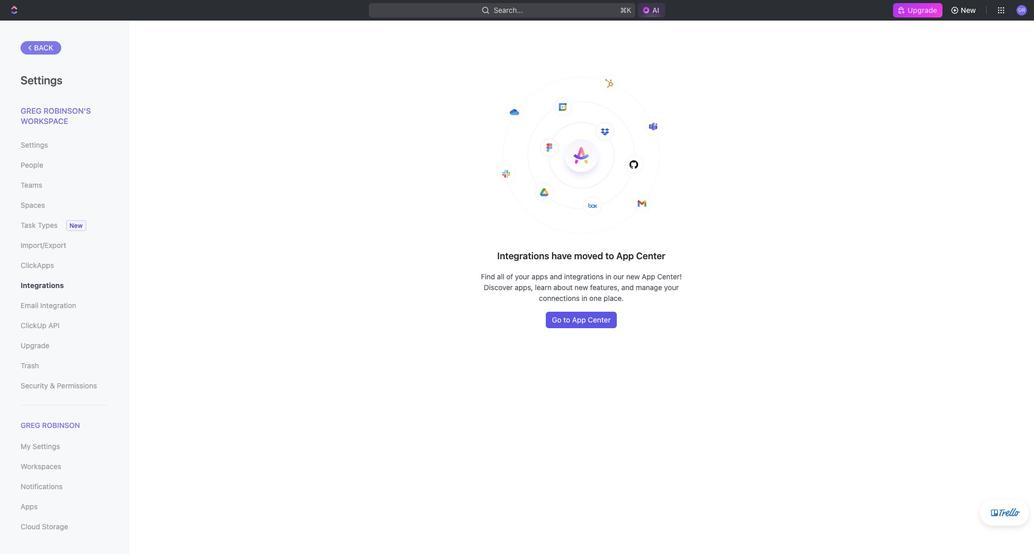 Task type: locate. For each thing, give the bounding box(es) containing it.
robinson
[[42, 421, 80, 430]]

task types
[[21, 221, 58, 230]]

1 vertical spatial settings
[[21, 141, 48, 149]]

app up manage
[[642, 272, 656, 281]]

1 vertical spatial center
[[588, 315, 611, 324]]

settings up people
[[21, 141, 48, 149]]

integrations inside settings element
[[21, 281, 64, 290]]

⌘k
[[620, 6, 632, 14]]

0 horizontal spatial app
[[572, 315, 586, 324]]

1 horizontal spatial new
[[627, 272, 640, 281]]

clickapps link
[[21, 257, 108, 274]]

to right go
[[564, 315, 570, 324]]

1 vertical spatial in
[[582, 294, 588, 303]]

app
[[617, 251, 634, 261], [642, 272, 656, 281], [572, 315, 586, 324]]

place.
[[604, 294, 624, 303]]

integration
[[40, 301, 76, 310]]

0 vertical spatial settings
[[21, 74, 62, 87]]

0 horizontal spatial new
[[69, 222, 83, 230]]

my settings
[[21, 442, 60, 451]]

features,
[[590, 283, 620, 292]]

upgrade link left new button
[[894, 3, 943, 17]]

0 vertical spatial your
[[515, 272, 530, 281]]

0 horizontal spatial center
[[588, 315, 611, 324]]

1 vertical spatial and
[[622, 283, 634, 292]]

greg for greg robinson's workspace
[[21, 106, 42, 115]]

people
[[21, 161, 43, 169]]

in left one
[[582, 294, 588, 303]]

your
[[515, 272, 530, 281], [664, 283, 679, 292]]

1 horizontal spatial center
[[636, 251, 666, 261]]

0 vertical spatial new
[[961, 6, 976, 14]]

integrations have moved to app center
[[497, 251, 666, 261]]

app inside go to app center button
[[572, 315, 586, 324]]

1 vertical spatial to
[[564, 315, 570, 324]]

to right moved
[[606, 251, 614, 261]]

settings
[[21, 74, 62, 87], [21, 141, 48, 149], [33, 442, 60, 451]]

discover
[[484, 283, 513, 292]]

1 vertical spatial app
[[642, 272, 656, 281]]

upgrade down clickup
[[21, 341, 49, 350]]

center down one
[[588, 315, 611, 324]]

1 vertical spatial upgrade
[[21, 341, 49, 350]]

center
[[636, 251, 666, 261], [588, 315, 611, 324]]

upgrade link up trash link at bottom
[[21, 337, 108, 355]]

about
[[554, 283, 573, 292]]

integrations down clickapps
[[21, 281, 64, 290]]

trash link
[[21, 357, 108, 375]]

go
[[552, 315, 562, 324]]

new button
[[947, 2, 983, 19]]

new down integrations
[[575, 283, 588, 292]]

0 vertical spatial new
[[627, 272, 640, 281]]

clickapps
[[21, 261, 54, 270]]

your up apps,
[[515, 272, 530, 281]]

1 vertical spatial new
[[69, 222, 83, 230]]

1 horizontal spatial new
[[961, 6, 976, 14]]

security
[[21, 381, 48, 390]]

go to app center button
[[546, 312, 617, 328]]

upgrade left new button
[[908, 6, 938, 14]]

1 horizontal spatial integrations
[[497, 251, 550, 261]]

people link
[[21, 156, 108, 174]]

apps
[[21, 502, 38, 511]]

app right go
[[572, 315, 586, 324]]

to
[[606, 251, 614, 261], [564, 315, 570, 324]]

cloud storage link
[[21, 518, 108, 536]]

clickup
[[21, 321, 46, 330]]

teams
[[21, 181, 42, 189]]

1 horizontal spatial upgrade
[[908, 6, 938, 14]]

permissions
[[57, 381, 97, 390]]

task
[[21, 221, 36, 230]]

1 greg from the top
[[21, 106, 42, 115]]

my
[[21, 442, 31, 451]]

1 horizontal spatial app
[[617, 251, 634, 261]]

greg up my
[[21, 421, 40, 430]]

2 horizontal spatial app
[[642, 272, 656, 281]]

0 vertical spatial in
[[606, 272, 612, 281]]

1 vertical spatial greg
[[21, 421, 40, 430]]

integrations up of
[[497, 251, 550, 261]]

settings right my
[[33, 442, 60, 451]]

0 horizontal spatial integrations
[[21, 281, 64, 290]]

1 horizontal spatial your
[[664, 283, 679, 292]]

settings down back link
[[21, 74, 62, 87]]

center inside button
[[588, 315, 611, 324]]

greg inside greg robinson's workspace
[[21, 106, 42, 115]]

security & permissions link
[[21, 377, 108, 395]]

notifications link
[[21, 478, 108, 496]]

greg up the workspace
[[21, 106, 42, 115]]

0 vertical spatial upgrade
[[908, 6, 938, 14]]

my settings link
[[21, 438, 108, 456]]

apps link
[[21, 498, 108, 516]]

clickup api
[[21, 321, 60, 330]]

0 horizontal spatial in
[[582, 294, 588, 303]]

new
[[961, 6, 976, 14], [69, 222, 83, 230]]

integrations
[[497, 251, 550, 261], [21, 281, 64, 290]]

new
[[627, 272, 640, 281], [575, 283, 588, 292]]

have
[[552, 251, 572, 261]]

and down our
[[622, 283, 634, 292]]

1 vertical spatial upgrade link
[[21, 337, 108, 355]]

2 greg from the top
[[21, 421, 40, 430]]

and up "about"
[[550, 272, 562, 281]]

0 vertical spatial app
[[617, 251, 634, 261]]

upgrade
[[908, 6, 938, 14], [21, 341, 49, 350]]

0 horizontal spatial your
[[515, 272, 530, 281]]

workspaces
[[21, 462, 61, 471]]

spaces link
[[21, 197, 108, 214]]

1 horizontal spatial upgrade link
[[894, 3, 943, 17]]

import/export link
[[21, 237, 108, 254]]

your down center!
[[664, 283, 679, 292]]

0 horizontal spatial upgrade
[[21, 341, 49, 350]]

greg
[[21, 106, 42, 115], [21, 421, 40, 430]]

in left our
[[606, 272, 612, 281]]

settings element
[[0, 21, 129, 554]]

connections
[[539, 294, 580, 303]]

0 horizontal spatial to
[[564, 315, 570, 324]]

center up center!
[[636, 251, 666, 261]]

0 vertical spatial integrations
[[497, 251, 550, 261]]

2 vertical spatial app
[[572, 315, 586, 324]]

integrations link
[[21, 277, 108, 294]]

0 horizontal spatial upgrade link
[[21, 337, 108, 355]]

and
[[550, 272, 562, 281], [622, 283, 634, 292]]

0 horizontal spatial new
[[575, 283, 588, 292]]

0 vertical spatial center
[[636, 251, 666, 261]]

1 horizontal spatial to
[[606, 251, 614, 261]]

new right our
[[627, 272, 640, 281]]

1 vertical spatial integrations
[[21, 281, 64, 290]]

2 vertical spatial settings
[[33, 442, 60, 451]]

upgrade link
[[894, 3, 943, 17], [21, 337, 108, 355]]

0 vertical spatial greg
[[21, 106, 42, 115]]

greg robinson's workspace
[[21, 106, 91, 125]]

in
[[606, 272, 612, 281], [582, 294, 588, 303]]

0 vertical spatial and
[[550, 272, 562, 281]]

teams link
[[21, 177, 108, 194]]

cloud storage
[[21, 522, 68, 531]]

integrations for integrations have moved to app center
[[497, 251, 550, 261]]

app up our
[[617, 251, 634, 261]]



Task type: describe. For each thing, give the bounding box(es) containing it.
robinson's
[[44, 106, 91, 115]]

center!
[[657, 272, 682, 281]]

learn
[[535, 283, 552, 292]]

1 vertical spatial new
[[575, 283, 588, 292]]

manage
[[636, 283, 662, 292]]

find
[[481, 272, 495, 281]]

greg for greg robinson
[[21, 421, 40, 430]]

integrations
[[564, 272, 604, 281]]

new inside button
[[961, 6, 976, 14]]

0 vertical spatial to
[[606, 251, 614, 261]]

apps
[[532, 272, 548, 281]]

of
[[507, 272, 513, 281]]

greg robinson
[[21, 421, 80, 430]]

email
[[21, 301, 38, 310]]

app inside find all of your apps and integrations in our new app center! discover apps, learn about new features, and manage your connections in one place.
[[642, 272, 656, 281]]

settings link
[[21, 136, 108, 154]]

email integration link
[[21, 297, 108, 314]]

ai
[[653, 6, 660, 14]]

search...
[[494, 6, 523, 14]]

0 horizontal spatial and
[[550, 272, 562, 281]]

workspace
[[21, 116, 68, 125]]

settings inside settings link
[[21, 141, 48, 149]]

trash
[[21, 361, 39, 370]]

all
[[497, 272, 505, 281]]

security & permissions
[[21, 381, 97, 390]]

settings inside my settings link
[[33, 442, 60, 451]]

find all of your apps and integrations in our new app center! discover apps, learn about new features, and manage your connections in one place.
[[481, 272, 682, 303]]

go to app center
[[552, 315, 611, 324]]

to inside button
[[564, 315, 570, 324]]

one
[[590, 294, 602, 303]]

notifications
[[21, 482, 63, 491]]

email integration
[[21, 301, 76, 310]]

clickup api link
[[21, 317, 108, 335]]

new inside settings element
[[69, 222, 83, 230]]

ai button
[[638, 3, 666, 17]]

back link
[[21, 41, 61, 55]]

gr
[[1018, 7, 1026, 13]]

1 vertical spatial your
[[664, 283, 679, 292]]

1 horizontal spatial in
[[606, 272, 612, 281]]

our
[[614, 272, 625, 281]]

workspaces link
[[21, 458, 108, 476]]

apps,
[[515, 283, 533, 292]]

moved
[[574, 251, 603, 261]]

import/export
[[21, 241, 66, 250]]

gr button
[[1014, 2, 1030, 19]]

integrations for integrations
[[21, 281, 64, 290]]

storage
[[42, 522, 68, 531]]

0 vertical spatial upgrade link
[[894, 3, 943, 17]]

spaces
[[21, 201, 45, 209]]

&
[[50, 381, 55, 390]]

api
[[48, 321, 60, 330]]

cloud
[[21, 522, 40, 531]]

1 horizontal spatial and
[[622, 283, 634, 292]]

types
[[38, 221, 58, 230]]

back
[[34, 43, 53, 52]]

upgrade inside settings element
[[21, 341, 49, 350]]



Task type: vqa. For each thing, say whether or not it's contained in the screenshot.
the Send button to the bottom
no



